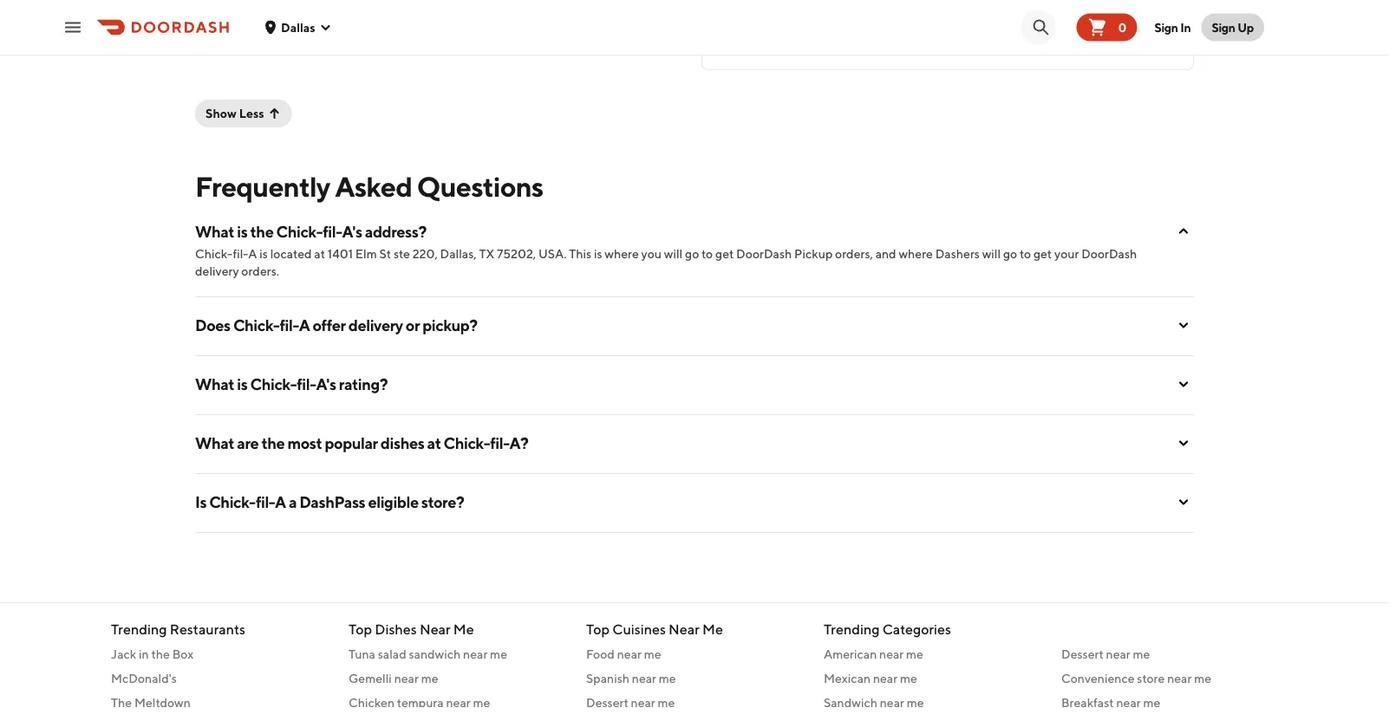 Task type: locate. For each thing, give the bounding box(es) containing it.
0 horizontal spatial will
[[664, 247, 683, 261]]

salad
[[378, 647, 406, 661]]

american near me
[[824, 647, 923, 661]]

1 horizontal spatial to
[[1020, 247, 1031, 261]]

doordash left pickup
[[736, 247, 792, 261]]

gemelli near me
[[349, 671, 438, 685]]

me for gemelli near me
[[421, 671, 438, 685]]

0 horizontal spatial me
[[453, 621, 474, 637]]

me for top dishes near me
[[453, 621, 474, 637]]

near
[[420, 621, 451, 637], [669, 621, 700, 637]]

1 horizontal spatial where
[[899, 247, 933, 261]]

2 top from the left
[[586, 621, 610, 637]]

a's
[[342, 222, 362, 241], [316, 375, 336, 393]]

2 where from the left
[[899, 247, 933, 261]]

2 horizontal spatial a
[[299, 316, 310, 334]]

at left 1401
[[314, 247, 325, 261]]

1 go from the left
[[685, 247, 699, 261]]

me up convenience store near me at bottom right
[[1133, 647, 1150, 661]]

top up food
[[586, 621, 610, 637]]

what for what is chick-fil-a's rating?
[[195, 375, 234, 393]]

near up sandwich
[[420, 621, 451, 637]]

me down dessert near me link
[[1194, 671, 1211, 685]]

near for mexican near me
[[873, 671, 898, 685]]

2 doordash from the left
[[1081, 247, 1137, 261]]

me for top cuisines near me
[[702, 621, 723, 637]]

a for offer
[[299, 316, 310, 334]]

0 vertical spatial delivery
[[195, 264, 239, 278]]

1 what from the top
[[195, 222, 234, 241]]

or
[[406, 316, 420, 334]]

near down food near me
[[632, 671, 656, 685]]

0 vertical spatial a
[[248, 247, 257, 261]]

0 horizontal spatial at
[[314, 247, 325, 261]]

convenience store near me
[[1061, 671, 1211, 685]]

questions
[[417, 170, 543, 202]]

ste
[[394, 247, 410, 261]]

you
[[641, 247, 662, 261]]

get left 'your'
[[1034, 247, 1052, 261]]

0 vertical spatial what
[[195, 222, 234, 241]]

tx
[[479, 247, 494, 261]]

american near me link
[[824, 646, 1041, 663]]

0 horizontal spatial where
[[605, 247, 639, 261]]

open menu image
[[62, 17, 83, 38]]

at right dishes
[[427, 434, 441, 452]]

spanish near me link
[[586, 670, 803, 687]]

2 vertical spatial what
[[195, 434, 234, 452]]

0 horizontal spatial trending
[[111, 621, 167, 637]]

where
[[605, 247, 639, 261], [899, 247, 933, 261]]

1 vertical spatial a
[[299, 316, 310, 334]]

1 horizontal spatial doordash
[[1081, 247, 1137, 261]]

get right you
[[715, 247, 734, 261]]

less
[[239, 106, 264, 121]]

jack
[[111, 647, 136, 661]]

mexican near me
[[824, 671, 917, 685]]

does chick-fil-a offer delivery or pickup?
[[195, 316, 478, 334]]

in
[[1180, 20, 1191, 34]]

what
[[195, 222, 234, 241], [195, 375, 234, 393], [195, 434, 234, 452]]

delivery left or
[[348, 316, 403, 334]]

where right and
[[899, 247, 933, 261]]

near down salad
[[394, 671, 419, 685]]

1 trending from the left
[[111, 621, 167, 637]]

0 horizontal spatial a's
[[316, 375, 336, 393]]

1 vertical spatial delivery
[[348, 316, 403, 334]]

me up "food near me" link
[[702, 621, 723, 637]]

sign up link
[[1201, 13, 1264, 41]]

top up tuna
[[349, 621, 372, 637]]

asked
[[335, 170, 412, 202]]

at inside chick-fil-a is located at 1401 elm st ste 220, dallas, tx 75202, usa. this is where you will go to get doordash pickup orders, and where dashers will go to get your doordash delivery orders.
[[314, 247, 325, 261]]

1 get from the left
[[715, 247, 734, 261]]

0 horizontal spatial near
[[420, 621, 451, 637]]

a
[[289, 493, 297, 511]]

1 horizontal spatial me
[[702, 621, 723, 637]]

1 top from the left
[[349, 621, 372, 637]]

go
[[685, 247, 699, 261], [1003, 247, 1017, 261]]

the right the are
[[261, 434, 285, 452]]

pickup?
[[423, 316, 478, 334]]

near for american near me
[[879, 647, 904, 661]]

orders.
[[241, 264, 279, 278]]

me down american near me link
[[900, 671, 917, 685]]

sign inside sign in link
[[1155, 20, 1178, 34]]

does
[[195, 316, 230, 334]]

top
[[349, 621, 372, 637], [586, 621, 610, 637]]

2 get from the left
[[1034, 247, 1052, 261]]

top for top cuisines near me
[[586, 621, 610, 637]]

me down the tuna salad sandwich near me
[[421, 671, 438, 685]]

orders,
[[835, 247, 873, 261]]

doordash right 'your'
[[1081, 247, 1137, 261]]

near for food near me
[[617, 647, 642, 661]]

show less button
[[195, 100, 292, 127]]

1 vertical spatial at
[[427, 434, 441, 452]]

1 near from the left
[[420, 621, 451, 637]]

to left 'your'
[[1020, 247, 1031, 261]]

located
[[270, 247, 312, 261]]

spanish near me
[[586, 671, 676, 685]]

1 horizontal spatial near
[[669, 621, 700, 637]]

will
[[664, 247, 683, 261], [982, 247, 1001, 261]]

1 vertical spatial a's
[[316, 375, 336, 393]]

fil-
[[323, 222, 342, 241], [233, 247, 248, 261], [280, 316, 299, 334], [297, 375, 316, 393], [490, 434, 509, 452], [256, 493, 275, 511]]

mexican near me link
[[824, 670, 1041, 687]]

sign inside sign up "link"
[[1212, 20, 1236, 34]]

1 horizontal spatial sign
[[1212, 20, 1236, 34]]

0 vertical spatial a's
[[342, 222, 362, 241]]

elm
[[355, 247, 377, 261]]

0 horizontal spatial doordash
[[736, 247, 792, 261]]

near for spanish near me
[[632, 671, 656, 685]]

chick- up the are
[[250, 375, 297, 393]]

a's up 1401
[[342, 222, 362, 241]]

where left you
[[605, 247, 639, 261]]

2 vertical spatial the
[[151, 647, 170, 661]]

near down trending categories
[[879, 647, 904, 661]]

2 go from the left
[[1003, 247, 1017, 261]]

trending up american
[[824, 621, 880, 637]]

to right you
[[702, 247, 713, 261]]

near up "food near me" link
[[669, 621, 700, 637]]

the up located
[[250, 222, 274, 241]]

what down frequently
[[195, 222, 234, 241]]

a inside chick-fil-a is located at 1401 elm st ste 220, dallas, tx 75202, usa. this is where you will go to get doordash pickup orders, and where dashers will go to get your doordash delivery orders.
[[248, 247, 257, 261]]

near up convenience store near me at bottom right
[[1106, 647, 1131, 661]]

0 horizontal spatial to
[[702, 247, 713, 261]]

2 sign from the left
[[1212, 20, 1236, 34]]

near for dishes
[[420, 621, 451, 637]]

near for dessert near me
[[1106, 647, 1131, 661]]

a for a
[[275, 493, 286, 511]]

chick- right does in the left of the page
[[233, 316, 280, 334]]

trending
[[111, 621, 167, 637], [824, 621, 880, 637]]

2 trending from the left
[[824, 621, 880, 637]]

a's left 'rating?' at the bottom left of page
[[316, 375, 336, 393]]

0 vertical spatial the
[[250, 222, 274, 241]]

2 me from the left
[[702, 621, 723, 637]]

are
[[237, 434, 259, 452]]

0 horizontal spatial delivery
[[195, 264, 239, 278]]

what is the chick-fil-a's address?
[[195, 222, 427, 241]]

a
[[248, 247, 257, 261], [299, 316, 310, 334], [275, 493, 286, 511]]

1 horizontal spatial a
[[275, 493, 286, 511]]

1 vertical spatial the
[[261, 434, 285, 452]]

1 horizontal spatial get
[[1034, 247, 1052, 261]]

dessert near me link
[[1061, 646, 1278, 663]]

sign up
[[1212, 20, 1254, 34]]

at
[[314, 247, 325, 261], [427, 434, 441, 452]]

1 horizontal spatial at
[[427, 434, 441, 452]]

me down top cuisines near me
[[644, 647, 661, 661]]

is
[[195, 493, 206, 511]]

restaurants
[[170, 621, 245, 637]]

1 me from the left
[[453, 621, 474, 637]]

1 where from the left
[[605, 247, 639, 261]]

3 what from the top
[[195, 434, 234, 452]]

0 horizontal spatial top
[[349, 621, 372, 637]]

near up 'spanish near me'
[[617, 647, 642, 661]]

a left a
[[275, 493, 286, 511]]

1 horizontal spatial a's
[[342, 222, 362, 241]]

sign left up
[[1212, 20, 1236, 34]]

is
[[237, 222, 248, 241], [260, 247, 268, 261], [594, 247, 602, 261], [237, 375, 248, 393]]

me up tuna salad sandwich near me link
[[453, 621, 474, 637]]

popular
[[325, 434, 378, 452]]

delivery inside chick-fil-a is located at 1401 elm st ste 220, dallas, tx 75202, usa. this is where you will go to get doordash pickup orders, and where dashers will go to get your doordash delivery orders.
[[195, 264, 239, 278]]

1 vertical spatial what
[[195, 375, 234, 393]]

0 horizontal spatial sign
[[1155, 20, 1178, 34]]

in
[[139, 647, 149, 661]]

delivery
[[195, 264, 239, 278], [348, 316, 403, 334]]

me
[[490, 647, 507, 661], [644, 647, 661, 661], [906, 647, 923, 661], [1133, 647, 1150, 661], [421, 671, 438, 685], [659, 671, 676, 685], [900, 671, 917, 685], [1194, 671, 1211, 685]]

0 horizontal spatial a
[[248, 247, 257, 261]]

me down "food near me" link
[[659, 671, 676, 685]]

me down categories
[[906, 647, 923, 661]]

is chick-fil-a a dashpass eligible store?
[[195, 493, 464, 511]]

tuna
[[349, 647, 375, 661]]

2 vertical spatial a
[[275, 493, 286, 511]]

will right dashers
[[982, 247, 1001, 261]]

sign left in
[[1155, 20, 1178, 34]]

dessert
[[1061, 647, 1104, 661]]

near down american near me
[[873, 671, 898, 685]]

gemelli near me link
[[349, 670, 565, 687]]

go right dashers
[[1003, 247, 1017, 261]]

a up orders. at the top
[[248, 247, 257, 261]]

1 horizontal spatial will
[[982, 247, 1001, 261]]

what left the are
[[195, 434, 234, 452]]

the right in
[[151, 647, 170, 661]]

0 vertical spatial at
[[314, 247, 325, 261]]

box
[[172, 647, 194, 661]]

1 sign from the left
[[1155, 20, 1178, 34]]

trending up in
[[111, 621, 167, 637]]

delivery left orders. at the top
[[195, 264, 239, 278]]

me for food near me
[[644, 647, 661, 661]]

go right you
[[685, 247, 699, 261]]

1 horizontal spatial top
[[586, 621, 610, 637]]

2 near from the left
[[669, 621, 700, 637]]

chick- up does in the left of the page
[[195, 247, 233, 261]]

a left offer
[[299, 316, 310, 334]]

sign in link
[[1144, 10, 1201, 45]]

1 horizontal spatial trending
[[824, 621, 880, 637]]

1 horizontal spatial go
[[1003, 247, 1017, 261]]

1 horizontal spatial delivery
[[348, 316, 403, 334]]

2 what from the top
[[195, 375, 234, 393]]

trending for trending categories
[[824, 621, 880, 637]]

0 horizontal spatial go
[[685, 247, 699, 261]]

top for top dishes near me
[[349, 621, 372, 637]]

frequently
[[195, 170, 330, 202]]

view menu
[[670, 672, 743, 689]]

the
[[250, 222, 274, 241], [261, 434, 285, 452], [151, 647, 170, 661]]

will right you
[[664, 247, 683, 261]]

0 horizontal spatial get
[[715, 247, 734, 261]]

what down does in the left of the page
[[195, 375, 234, 393]]



Task type: vqa. For each thing, say whether or not it's contained in the screenshot.


Task type: describe. For each thing, give the bounding box(es) containing it.
sign in
[[1155, 20, 1191, 34]]

me for spanish near me
[[659, 671, 676, 685]]

2 will from the left
[[982, 247, 1001, 261]]

store?
[[421, 493, 464, 511]]

cuisines
[[612, 621, 666, 637]]

your
[[1054, 247, 1079, 261]]

near down dessert near me link
[[1167, 671, 1192, 685]]

mcdonald's link
[[111, 670, 328, 687]]

2 to from the left
[[1020, 247, 1031, 261]]

food near me
[[586, 647, 661, 661]]

dashpass
[[299, 493, 365, 511]]

220,
[[412, 247, 438, 261]]

the for box
[[151, 647, 170, 661]]

this
[[569, 247, 591, 261]]

dallas,
[[440, 247, 477, 261]]

0 button
[[1077, 13, 1137, 41]]

chick- right 'is'
[[209, 493, 256, 511]]

tuna salad sandwich near me link
[[349, 646, 565, 663]]

address?
[[365, 222, 427, 241]]

view menu button
[[636, 663, 753, 698]]

dallas button
[[264, 20, 333, 34]]

dishes
[[375, 621, 417, 637]]

75202,
[[497, 247, 536, 261]]

most
[[287, 434, 322, 452]]

what is chick-fil-a's rating?
[[195, 375, 388, 393]]

sandwich
[[409, 647, 461, 661]]

pickup
[[794, 247, 833, 261]]

1 doordash from the left
[[736, 247, 792, 261]]

food near me link
[[586, 646, 803, 663]]

categories
[[882, 621, 951, 637]]

1 to from the left
[[702, 247, 713, 261]]

and
[[876, 247, 896, 261]]

gemelli
[[349, 671, 392, 685]]

show less
[[206, 106, 264, 121]]

eligible
[[368, 493, 419, 511]]

tuna salad sandwich near me
[[349, 647, 507, 661]]

dashers
[[935, 247, 980, 261]]

dessert near me
[[1061, 647, 1150, 661]]

american
[[824, 647, 877, 661]]

sign for sign in
[[1155, 20, 1178, 34]]

near for cuisines
[[669, 621, 700, 637]]

me up gemelli near me link
[[490, 647, 507, 661]]

convenience store near me link
[[1061, 670, 1278, 687]]

rating?
[[339, 375, 388, 393]]

mcdonald's
[[111, 671, 177, 685]]

dishes
[[381, 434, 424, 452]]

me for dessert near me
[[1133, 647, 1150, 661]]

the for chick-
[[250, 222, 274, 241]]

trending restaurants
[[111, 621, 245, 637]]

st
[[379, 247, 391, 261]]

me for american near me
[[906, 647, 923, 661]]

menu
[[706, 672, 743, 689]]

1401
[[328, 247, 353, 261]]

what for what is the chick-fil-a's address?
[[195, 222, 234, 241]]

chick- left a?
[[444, 434, 490, 452]]

up
[[1238, 20, 1254, 34]]

jack in the box
[[111, 647, 194, 661]]

0
[[1118, 20, 1127, 34]]

spanish
[[586, 671, 630, 685]]

1 will from the left
[[664, 247, 683, 261]]

what are the most popular dishes at chick-fil-a?
[[195, 434, 528, 452]]

view
[[670, 672, 703, 689]]

chick- up located
[[276, 222, 323, 241]]

top dishes near me
[[349, 621, 474, 637]]

offer
[[313, 316, 346, 334]]

near up gemelli near me link
[[463, 647, 488, 661]]

usa.
[[538, 247, 567, 261]]

sign for sign up
[[1212, 20, 1236, 34]]

what for what are the most popular dishes at chick-fil-a?
[[195, 434, 234, 452]]

dallas
[[281, 20, 315, 34]]

the for most
[[261, 434, 285, 452]]

mexican
[[824, 671, 871, 685]]

frequently asked questions
[[195, 170, 543, 202]]

fil- inside chick-fil-a is located at 1401 elm st ste 220, dallas, tx 75202, usa. this is where you will go to get doordash pickup orders, and where dashers will go to get your doordash delivery orders.
[[233, 247, 248, 261]]

a?
[[509, 434, 528, 452]]

convenience
[[1061, 671, 1135, 685]]

show
[[206, 106, 237, 121]]

food
[[586, 647, 615, 661]]

trending for trending restaurants
[[111, 621, 167, 637]]

chick- inside chick-fil-a is located at 1401 elm st ste 220, dallas, tx 75202, usa. this is where you will go to get doordash pickup orders, and where dashers will go to get your doordash delivery orders.
[[195, 247, 233, 261]]

me for mexican near me
[[900, 671, 917, 685]]

chick-fil-a is located at 1401 elm st ste 220, dallas, tx 75202, usa. this is where you will go to get doordash pickup orders, and where dashers will go to get your doordash delivery orders.
[[195, 247, 1137, 278]]

jack in the box link
[[111, 646, 328, 663]]

top cuisines near me
[[586, 621, 723, 637]]

near for gemelli near me
[[394, 671, 419, 685]]

trending categories
[[824, 621, 951, 637]]



